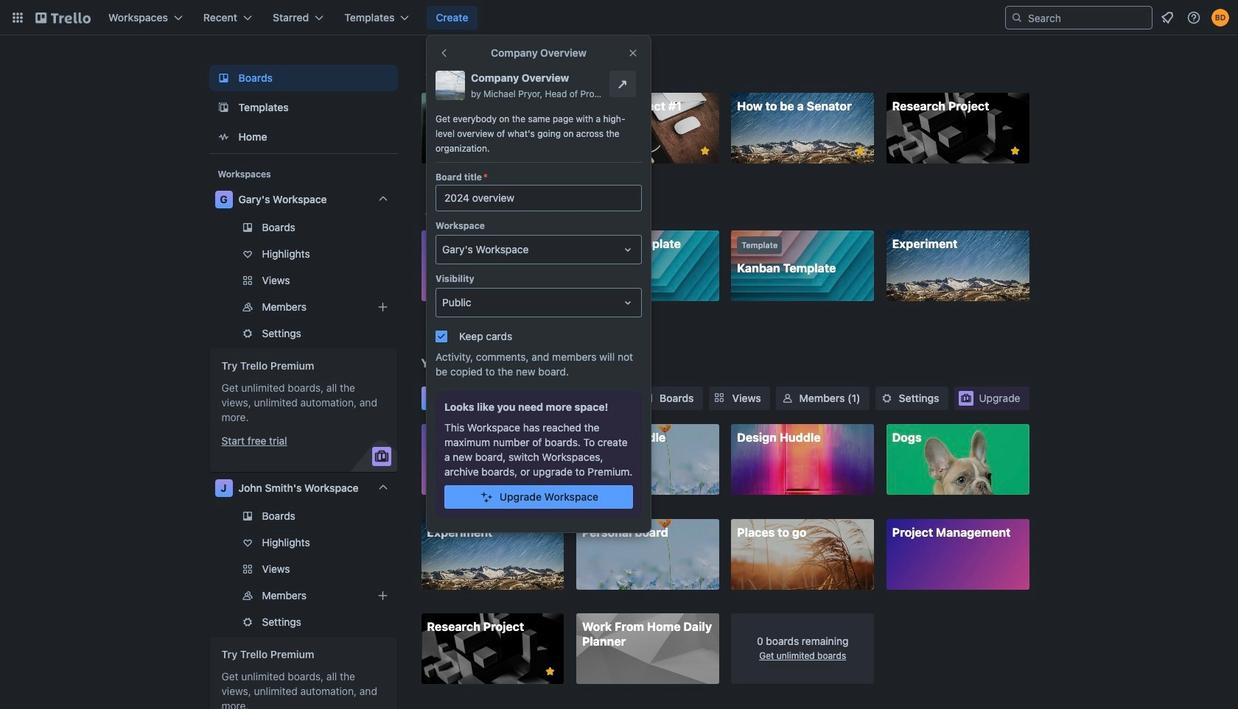 Task type: locate. For each thing, give the bounding box(es) containing it.
0 horizontal spatial sm image
[[641, 391, 655, 406]]

open image
[[619, 241, 637, 259], [619, 294, 637, 312]]

1 horizontal spatial click to unstar this board. it will be removed from your starred list. image
[[854, 144, 867, 158]]

1 vertical spatial open image
[[619, 294, 637, 312]]

barb dwyer (barbdwyer3) image
[[1212, 9, 1230, 27]]

1 vertical spatial add image
[[374, 587, 392, 605]]

search image
[[1011, 12, 1023, 24]]

back to home image
[[35, 6, 91, 29]]

0 vertical spatial add image
[[374, 299, 392, 316]]

1 horizontal spatial sm image
[[780, 391, 795, 406]]

sm image
[[641, 391, 655, 406], [780, 391, 795, 406], [880, 391, 895, 406]]

3 sm image from the left
[[880, 391, 895, 406]]

None text field
[[436, 185, 642, 212]]

click to unstar this board. it will be removed from your starred list. image
[[699, 144, 712, 158], [854, 144, 867, 158], [1009, 144, 1022, 158]]

1 open image from the top
[[619, 241, 637, 259]]

return to previous screen image
[[439, 47, 450, 59]]

2 sm image from the left
[[780, 391, 795, 406]]

0 horizontal spatial click to unstar this board. it will be removed from your starred list. image
[[699, 144, 712, 158]]

1 click to unstar this board. it will be removed from your starred list. image from the left
[[699, 144, 712, 158]]

2 horizontal spatial sm image
[[880, 391, 895, 406]]

add image
[[374, 299, 392, 316], [374, 587, 392, 605]]

1 sm image from the left
[[641, 391, 655, 406]]

2 horizontal spatial click to unstar this board. it will be removed from your starred list. image
[[1009, 144, 1022, 158]]

0 notifications image
[[1159, 9, 1176, 27]]

0 vertical spatial open image
[[619, 241, 637, 259]]

None search field
[[1005, 6, 1153, 29]]



Task type: vqa. For each thing, say whether or not it's contained in the screenshot.
you'd to the left
no



Task type: describe. For each thing, give the bounding box(es) containing it.
home image
[[215, 128, 233, 146]]

open information menu image
[[1187, 10, 1202, 25]]

2 click to unstar this board. it will be removed from your starred list. image from the left
[[854, 144, 867, 158]]

template board image
[[215, 99, 233, 116]]

close popover image
[[627, 47, 639, 59]]

board image
[[215, 69, 233, 87]]

primary element
[[0, 0, 1238, 35]]

2 add image from the top
[[374, 587, 392, 605]]

none search field inside the primary 'element'
[[1005, 6, 1153, 29]]

Search field
[[1005, 6, 1153, 29]]

3 click to unstar this board. it will be removed from your starred list. image from the left
[[1009, 144, 1022, 158]]

1 add image from the top
[[374, 299, 392, 316]]

click to unstar this board. it will be removed from your starred list. image
[[544, 666, 557, 679]]

2 open image from the top
[[619, 294, 637, 312]]



